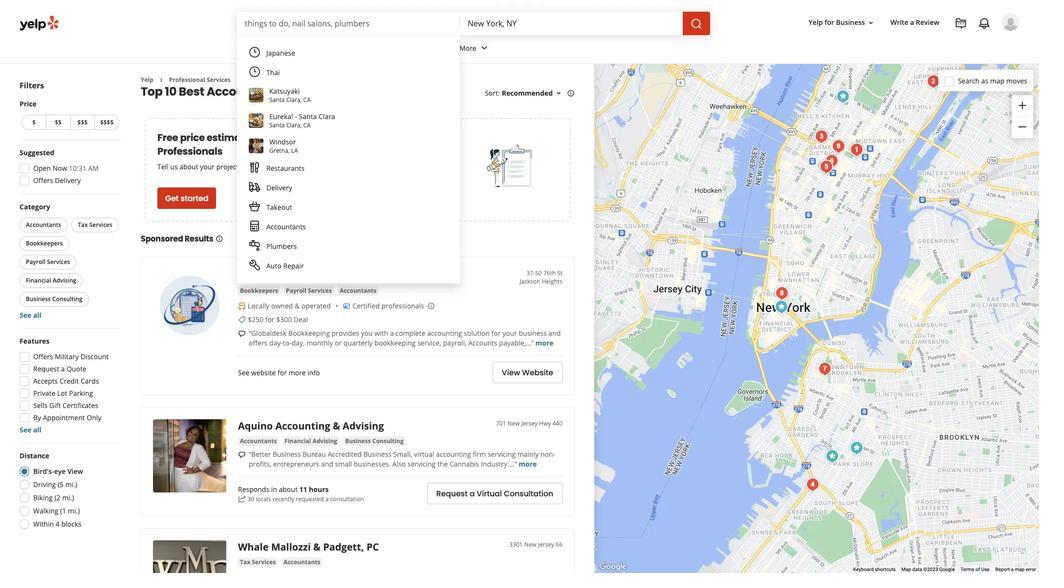 Task type: locate. For each thing, give the bounding box(es) containing it.
24 accountants v2 image
[[249, 221, 261, 232]]

$250
[[248, 316, 264, 325]]

sponsored
[[141, 234, 183, 245]]

0 vertical spatial yelp
[[809, 18, 823, 27]]

2 offers from the top
[[33, 353, 53, 362]]

bookkeepers up locally
[[240, 287, 278, 296]]

business inside 'link'
[[345, 438, 371, 446]]

more link down business on the bottom
[[536, 339, 554, 348]]

0 vertical spatial map
[[991, 76, 1005, 85]]

info icon image
[[427, 302, 435, 310], [427, 302, 435, 310]]

delivery up takeout
[[266, 183, 292, 193]]

certified professionals
[[353, 302, 424, 311]]

2 all from the top
[[33, 426, 42, 435]]

parking
[[69, 389, 93, 398]]

military
[[55, 353, 79, 362]]

1 offers from the top
[[33, 176, 53, 185]]

0 vertical spatial payroll services
[[26, 258, 70, 266]]

business consulting button
[[20, 292, 89, 307], [343, 437, 406, 447]]

map left error
[[1015, 568, 1025, 573]]

accountants button down category
[[20, 218, 68, 233]]

2 see all button from the top
[[20, 426, 42, 435]]

windsor gretna, la
[[269, 137, 298, 155]]

see up distance
[[20, 426, 31, 435]]

$
[[32, 118, 36, 127]]

2 clara, from the top
[[286, 121, 302, 130]]

auto repair
[[266, 262, 304, 271]]

accountants up plumbers
[[266, 222, 306, 232]]

see for features
[[20, 426, 31, 435]]

see all button
[[20, 311, 42, 320], [20, 426, 42, 435]]

a up bookkeeping
[[390, 329, 394, 339]]

locally owned & operated
[[248, 302, 331, 311]]

your left project
[[200, 163, 215, 172]]

1 all from the top
[[33, 311, 42, 320]]

business up entrepreneurs
[[273, 450, 301, 460]]

your for professionals
[[200, 163, 215, 172]]

bookkeepers button up locally
[[238, 287, 280, 296]]

mi.) for walking (1 mi.)
[[68, 507, 80, 516]]

0 horizontal spatial financial advising
[[26, 277, 76, 285]]

business consulting up features
[[26, 295, 83, 304]]

0 horizontal spatial yelp
[[141, 76, 153, 84]]

features
[[20, 337, 50, 346]]

1 horizontal spatial jersey
[[538, 541, 555, 550]]

and right business on the bottom
[[549, 329, 561, 339]]

fairweather tax & accounting image
[[823, 447, 842, 467]]

1 vertical spatial financial advising button
[[283, 437, 339, 447]]

started
[[181, 193, 208, 204]]

business consulting button up features
[[20, 292, 89, 307]]

tax services for leftmost tax services "button"
[[78, 221, 112, 229]]

1 vertical spatial from
[[282, 163, 298, 172]]

& for owned
[[295, 302, 300, 311]]

delivery down the open now 10:31 am
[[55, 176, 81, 185]]

  text field
[[245, 18, 452, 29]]

view right eye
[[67, 467, 83, 477]]

accountants down category
[[26, 221, 61, 229]]

0 vertical spatial about
[[180, 163, 198, 172]]

0 vertical spatial servicing
[[488, 450, 516, 460]]

& right mallozzi
[[313, 541, 321, 555]]

"globaldesk bookkeeping provides you with a complete accounting solution for your business and offers day-to-day, monthly or quarterly bookkeeping service, payroll, accounts payable,…"
[[249, 329, 561, 348]]

and inside "better business bureau accredited business small, virtual accounting firm servicing mainly non- profits, entrepreneurs and small businesses. also servicing the cannabis industry.…"
[[321, 460, 333, 470]]

clara, up "local"
[[286, 121, 302, 130]]

see website for more info
[[238, 369, 320, 378]]

new up clara
[[315, 84, 341, 100]]

new right 3301
[[524, 541, 537, 550]]

2 vertical spatial and
[[321, 460, 333, 470]]

your inside ""globaldesk bookkeeping provides you with a complete accounting solution for your business and offers day-to-day, monthly or quarterly bookkeeping service, payroll, accounts payable,…""
[[503, 329, 517, 339]]

st
[[557, 270, 563, 278]]

and inside ""globaldesk bookkeeping provides you with a complete accounting solution for your business and offers day-to-day, monthly or quarterly bookkeeping service, payroll, accounts payable,…""
[[549, 329, 561, 339]]

1 vertical spatial your
[[503, 329, 517, 339]]

and inside free price estimates from local tax professionals tell us about your project and get help from sponsored businesses.
[[241, 163, 253, 172]]

more left info
[[289, 369, 306, 378]]

sells gift certificates
[[33, 401, 98, 411]]

advising for bottommost financial advising button
[[313, 438, 337, 446]]

24 auto repair v2 image
[[249, 260, 261, 272]]

mi.) right (2
[[62, 494, 74, 503]]

google image
[[597, 561, 629, 574]]

a left virtual
[[470, 489, 475, 500]]

0 vertical spatial advising
[[53, 277, 76, 285]]

liebert & associates cpa image
[[924, 72, 944, 91]]

accountants up katsuyaki
[[246, 76, 283, 84]]

0 vertical spatial more
[[536, 339, 554, 348]]

request down the
[[436, 489, 468, 500]]

accountants link
[[246, 76, 283, 84], [243, 218, 454, 237], [338, 287, 379, 296], [238, 437, 279, 447], [282, 559, 322, 568]]

vazquez & associates image
[[817, 157, 837, 177], [817, 157, 837, 177]]

0 vertical spatial all
[[33, 311, 42, 320]]

services for left the payroll services button
[[47, 258, 70, 266]]

0 vertical spatial financial advising
[[26, 277, 76, 285]]

1 vertical spatial businesses.
[[354, 460, 391, 470]]

group
[[1012, 95, 1034, 138], [17, 148, 121, 189], [18, 202, 121, 321], [17, 337, 121, 436]]

map right as
[[991, 76, 1005, 85]]

66
[[556, 541, 563, 550]]

1 vertical spatial bookkeepers
[[240, 287, 278, 296]]

bookkeeping up monthly
[[289, 329, 330, 339]]

responds in about 11 hours
[[238, 486, 329, 495]]

1 horizontal spatial payroll services button
[[284, 287, 334, 296]]

0 vertical spatial and
[[241, 163, 253, 172]]

about
[[180, 163, 198, 172], [279, 486, 298, 495]]

business down business consulting 'link'
[[363, 450, 392, 460]]

thai
[[266, 68, 280, 77]]

ca inside eureka! - santa clara santa clara, ca
[[303, 121, 311, 130]]

& up "accredited" at the left of the page
[[333, 420, 340, 433]]

accounting up payroll,
[[427, 329, 462, 339]]

santa up windsor
[[269, 121, 285, 130]]

accountants link up certified
[[338, 287, 379, 296]]

accounting inside "better business bureau accredited business small, virtual accounting firm servicing mainly non- profits, entrepreneurs and small businesses. also servicing the cannabis industry.…"
[[436, 450, 471, 460]]

none field 'near'
[[468, 18, 675, 29]]

mi.) right (1
[[68, 507, 80, 516]]

restaurants up 24 clock v2 icon at the top left
[[243, 43, 282, 53]]

bookkeeping inside ""globaldesk bookkeeping provides you with a complete accounting solution for your business and offers day-to-day, monthly or quarterly bookkeeping service, payroll, accounts payable,…""
[[289, 329, 330, 339]]

professionals
[[382, 302, 424, 311]]

see all button up features
[[20, 311, 42, 320]]

advising inside group
[[53, 277, 76, 285]]

24 chevron down v2 image
[[479, 42, 490, 54]]

bookkeeping for globaldesk
[[295, 270, 358, 283]]

16 speech v2 image
[[238, 452, 246, 460]]

consultation
[[330, 496, 364, 504]]

york,
[[343, 84, 373, 100]]

None field
[[245, 18, 452, 29], [468, 18, 675, 29], [245, 18, 452, 29]]

2 see all from the top
[[20, 426, 42, 435]]

bookkeeping up the payroll services link
[[295, 270, 358, 283]]

map for error
[[1015, 568, 1025, 573]]

$$$
[[78, 118, 88, 127]]

offers for offers military discount
[[33, 353, 53, 362]]

more link down mainly
[[519, 460, 537, 470]]

get
[[165, 193, 179, 204]]

request for request a virtual consultation
[[436, 489, 468, 500]]

1 vertical spatial consulting
[[372, 438, 404, 446]]

for left 16 chevron down v2 image
[[825, 18, 835, 27]]

santa inside katsuyaki santa clara, ca
[[269, 96, 285, 104]]

16 chevron right v2 image
[[157, 76, 165, 84], [235, 76, 242, 84]]

globaldesk
[[238, 270, 292, 283]]

projects image
[[955, 18, 967, 29]]

0 horizontal spatial servicing
[[408, 460, 436, 470]]

more down business on the bottom
[[536, 339, 554, 348]]

all
[[33, 311, 42, 320], [33, 426, 42, 435]]

16 chevron down v2 image
[[867, 19, 875, 27]]

offers down features
[[33, 353, 53, 362]]

a up accepts credit cards
[[61, 365, 65, 374]]

0 horizontal spatial bookkeepers
[[26, 240, 63, 248]]

$$
[[55, 118, 62, 127]]

payroll
[[26, 258, 45, 266], [286, 287, 307, 296]]

1 vertical spatial payroll services
[[286, 287, 332, 296]]

0 vertical spatial see all button
[[20, 311, 42, 320]]

and left get
[[241, 163, 253, 172]]

financial inside group
[[26, 277, 51, 285]]

0 vertical spatial consulting
[[52, 295, 83, 304]]

a right write on the right top of page
[[911, 18, 915, 27]]

1 vertical spatial bookkeepers button
[[238, 287, 280, 296]]

info
[[308, 369, 320, 378]]

keyboard shortcuts button
[[854, 567, 896, 574]]

free
[[157, 131, 178, 145]]

1 vertical spatial see all
[[20, 426, 42, 435]]

2 ca from the top
[[303, 121, 311, 130]]

use
[[982, 568, 990, 573]]

0 vertical spatial bookkeeping
[[295, 270, 358, 283]]

accounting inside ""globaldesk bookkeeping provides you with a complete accounting solution for your business and offers day-to-day, monthly or quarterly bookkeeping service, payroll, accounts payable,…""
[[427, 329, 462, 339]]

0 horizontal spatial delivery
[[55, 176, 81, 185]]

businesses.
[[335, 163, 372, 172], [354, 460, 391, 470]]

0 vertical spatial accounting
[[427, 329, 462, 339]]

consulting
[[52, 295, 83, 304], [372, 438, 404, 446]]

1 clara, from the top
[[286, 96, 302, 104]]

notifications image
[[979, 18, 991, 29]]

0 vertical spatial bookkeepers button
[[20, 237, 69, 251]]

business consulting button up small,
[[343, 437, 406, 447]]

only
[[87, 414, 101, 423]]

jersey left 66
[[538, 541, 555, 550]]

see all down by
[[20, 426, 42, 435]]

1 horizontal spatial servicing
[[488, 450, 516, 460]]

about up recently
[[279, 486, 298, 495]]

project
[[216, 163, 239, 172]]

business up "accredited" at the left of the page
[[345, 438, 371, 446]]

more link for non-
[[519, 460, 537, 470]]

private
[[33, 389, 55, 398]]

search image
[[691, 18, 703, 30]]

"better
[[249, 450, 271, 460]]

0 horizontal spatial and
[[241, 163, 253, 172]]

thai link
[[243, 63, 454, 83]]

jersey left hwy
[[521, 420, 538, 428]]

consulting for the leftmost business consulting button
[[52, 295, 83, 304]]

1 vertical spatial see all button
[[20, 426, 42, 435]]

1 vertical spatial request
[[436, 489, 468, 500]]

request inside button
[[436, 489, 468, 500]]

None search field
[[237, 12, 712, 35]]

yelp for the yelp link
[[141, 76, 153, 84]]

financial
[[26, 277, 51, 285], [285, 438, 311, 446]]

0 vertical spatial bookkeepers
[[26, 240, 63, 248]]

from right the help
[[282, 163, 298, 172]]

view left website
[[502, 368, 520, 379]]

owned
[[271, 302, 293, 311]]

a inside group
[[61, 365, 65, 374]]

to-
[[283, 339, 292, 348]]

tax services
[[78, 221, 112, 229], [240, 559, 276, 567]]

1 vertical spatial offers
[[33, 353, 53, 362]]

1 vertical spatial more link
[[519, 460, 537, 470]]

accountants link down whale mallozzi & padgett, pc
[[282, 559, 322, 568]]

1 vertical spatial mi.)
[[62, 494, 74, 503]]

accountants button up "better
[[238, 437, 279, 447]]

2 vertical spatial tax
[[240, 559, 250, 567]]

yelp for business button
[[805, 14, 879, 32]]

bookkeepers down category
[[26, 240, 63, 248]]

george dimov, cpa image
[[847, 140, 867, 160], [847, 140, 867, 160]]

iryna stepanchuk, cpa image
[[816, 360, 835, 379]]

search as map moves
[[958, 76, 1028, 85]]

0 vertical spatial tax services
[[78, 221, 112, 229]]

0 vertical spatial mi.)
[[65, 481, 77, 490]]

see all button down by
[[20, 426, 42, 435]]

see left the website
[[238, 369, 250, 378]]

0 vertical spatial ca
[[303, 96, 311, 104]]

2 16 chevron right v2 image from the left
[[235, 76, 242, 84]]

see all button for features
[[20, 426, 42, 435]]

search
[[958, 76, 980, 85]]

accountants button down whale mallozzi & padgett, pc
[[282, 559, 322, 568]]

estimates
[[207, 131, 256, 145]]

about right us
[[180, 163, 198, 172]]

ca
[[303, 96, 311, 104], [303, 121, 311, 130]]

a inside button
[[470, 489, 475, 500]]

business consulting for bottommost business consulting button
[[345, 438, 404, 446]]

consulting inside 'link'
[[372, 438, 404, 446]]

1 horizontal spatial consulting
[[372, 438, 404, 446]]

tax inside group
[[78, 221, 88, 229]]

mainly
[[518, 450, 539, 460]]

0 vertical spatial financial
[[26, 277, 51, 285]]

1 vertical spatial map
[[1015, 568, 1025, 573]]

0 vertical spatial businesses.
[[335, 163, 372, 172]]

from up gretna,
[[258, 131, 281, 145]]

1 horizontal spatial business consulting button
[[343, 437, 406, 447]]

see up features
[[20, 311, 31, 320]]

1 vertical spatial restaurants link
[[243, 159, 454, 178]]

4
[[56, 520, 60, 530]]

0 vertical spatial business consulting button
[[20, 292, 89, 307]]

mi.) right the (5
[[65, 481, 77, 490]]

all for features
[[33, 426, 42, 435]]

consulting inside group
[[52, 295, 83, 304]]

clara, inside katsuyaki santa clara, ca
[[286, 96, 302, 104]]

and down bureau
[[321, 460, 333, 470]]

2 horizontal spatial &
[[333, 420, 340, 433]]

santa up 'eureka!'
[[269, 96, 285, 104]]

blocks
[[61, 520, 82, 530]]

servicing down virtual
[[408, 460, 436, 470]]

0 horizontal spatial tax
[[78, 221, 88, 229]]

more link for business
[[536, 339, 554, 348]]

a right report
[[1011, 568, 1014, 573]]

offers down open
[[33, 176, 53, 185]]

restaurants link
[[236, 35, 303, 64], [243, 159, 454, 178]]

1 vertical spatial &
[[333, 420, 340, 433]]

all up features
[[33, 311, 42, 320]]

see all up features
[[20, 311, 42, 320]]

maria w. image
[[1002, 13, 1020, 31]]

og tax and accounting group image
[[803, 475, 823, 495]]

1 see all button from the top
[[20, 311, 42, 320]]

your inside free price estimates from local tax professionals tell us about your project and get help from sponsored businesses.
[[200, 163, 215, 172]]

accountants inside group
[[26, 221, 61, 229]]

$250 for $300 deal
[[248, 316, 308, 325]]

16 info v2 image
[[567, 90, 575, 97]]

see all for features
[[20, 426, 42, 435]]

& for mallozzi
[[313, 541, 321, 555]]

restaurants link up thai
[[236, 35, 303, 64]]

0 vertical spatial offers
[[33, 176, 53, 185]]

deal
[[294, 316, 308, 325]]

globaldesk bookkeeping image
[[153, 270, 226, 343]]

business consulting for the leftmost business consulting button
[[26, 295, 83, 304]]

yelp for business
[[809, 18, 865, 27]]

0 horizontal spatial tax services button
[[71, 218, 119, 233]]

request a virtual consultation button
[[427, 484, 563, 505]]

0 horizontal spatial your
[[200, 163, 215, 172]]

0 vertical spatial see all
[[20, 311, 42, 320]]

1 ca from the top
[[303, 96, 311, 104]]

accountants button for "accountants" link over "better
[[238, 437, 279, 447]]

for
[[825, 18, 835, 27], [265, 316, 275, 325], [492, 329, 501, 339], [278, 369, 287, 378]]

1 horizontal spatial your
[[503, 329, 517, 339]]

offers delivery
[[33, 176, 81, 185]]

mi.) for driving (5 mi.)
[[65, 481, 77, 490]]

0 horizontal spatial advising
[[53, 277, 76, 285]]

businesses. down business consulting 'link'
[[354, 460, 391, 470]]

for right the website
[[278, 369, 287, 378]]

option group
[[17, 452, 121, 533]]

google
[[940, 568, 955, 573]]

servicing up industry.…"
[[488, 450, 516, 460]]

1 16 chevron right v2 image from the left
[[157, 76, 165, 84]]

accounting up the cannabis
[[436, 450, 471, 460]]

restaurants link up takeout 'link'
[[243, 159, 454, 178]]

restaurants inside business categories element
[[243, 43, 282, 53]]

1 horizontal spatial bookkeepers button
[[238, 287, 280, 296]]

& up "deal"
[[295, 302, 300, 311]]

2 vertical spatial advising
[[313, 438, 337, 446]]

business up features
[[26, 295, 51, 304]]

1 see all from the top
[[20, 311, 42, 320]]

driving
[[33, 481, 56, 490]]

"globaldesk
[[249, 329, 287, 339]]

2 vertical spatial more
[[519, 460, 537, 470]]

0 horizontal spatial business consulting
[[26, 295, 83, 304]]

group containing features
[[17, 337, 121, 436]]

bookkeeping for "globaldesk
[[289, 329, 330, 339]]

0 vertical spatial more link
[[536, 339, 554, 348]]

business consulting up small,
[[345, 438, 404, 446]]

2 horizontal spatial and
[[549, 329, 561, 339]]

0 vertical spatial &
[[295, 302, 300, 311]]

0 horizontal spatial payroll services
[[26, 258, 70, 266]]

more for and
[[536, 339, 554, 348]]

business consulting inside 'link'
[[345, 438, 404, 446]]

profits,
[[249, 460, 271, 470]]

2 vertical spatial mi.)
[[68, 507, 80, 516]]

clara, up -
[[286, 96, 302, 104]]

1 horizontal spatial yelp
[[809, 18, 823, 27]]

tax for the right tax services "button"
[[240, 559, 250, 567]]

1 vertical spatial yelp
[[141, 76, 153, 84]]

ca up eureka! - santa clara santa clara, ca
[[303, 96, 311, 104]]

16 chevron right v2 image for accountants
[[235, 76, 242, 84]]

businesses. up delivery link
[[335, 163, 372, 172]]

1 vertical spatial bookkeeping
[[289, 329, 330, 339]]

terms
[[961, 568, 975, 573]]

16 speech v2 image
[[238, 331, 246, 338]]

accountants button for "accountants" link above certified
[[338, 287, 379, 296]]

0 horizontal spatial request
[[33, 365, 59, 374]]

for up accounts
[[492, 329, 501, 339]]

advising for the top financial advising button
[[53, 277, 76, 285]]

yelp inside button
[[809, 18, 823, 27]]

and for professionals
[[241, 163, 253, 172]]

more
[[460, 43, 477, 53]]

0 horizontal spatial financial advising button
[[20, 274, 83, 288]]

tax inside free price estimates from local tax professionals tell us about your project and get help from sponsored businesses.
[[308, 131, 326, 145]]

$$$$
[[100, 118, 114, 127]]

request up the accepts
[[33, 365, 59, 374]]

ca right -
[[303, 121, 311, 130]]

0 vertical spatial your
[[200, 163, 215, 172]]

1 vertical spatial jersey
[[538, 541, 555, 550]]

accountants link up "better
[[238, 437, 279, 447]]

payroll services link
[[284, 287, 334, 296]]

bird's-eye view
[[33, 467, 83, 477]]

group containing suggested
[[17, 148, 121, 189]]

business left 16 chevron down v2 image
[[836, 18, 865, 27]]

1 vertical spatial and
[[549, 329, 561, 339]]

1 vertical spatial tax services
[[240, 559, 276, 567]]

16 chevron right v2 image for professional services
[[157, 76, 165, 84]]

all down by
[[33, 426, 42, 435]]

16 chevron right v2 image right the yelp link
[[157, 76, 165, 84]]

16 chevron right v2 image left 24 clock v2 icon at the top left
[[235, 76, 242, 84]]

write a review
[[891, 18, 940, 27]]

0 horizontal spatial financial
[[26, 277, 51, 285]]

financial for bottommost financial advising button
[[285, 438, 311, 446]]

for inside button
[[825, 18, 835, 27]]

bureau
[[303, 450, 326, 460]]

bookkeepers link
[[238, 287, 280, 296]]

more down mainly
[[519, 460, 537, 470]]

1 vertical spatial payroll
[[286, 287, 307, 296]]

0 horizontal spatial bookkeepers button
[[20, 237, 69, 251]]

non-
[[541, 450, 555, 460]]

within
[[33, 520, 54, 530]]

1 vertical spatial about
[[279, 486, 298, 495]]

1 horizontal spatial financial advising button
[[283, 437, 339, 447]]

pc
[[367, 541, 379, 555]]

accountants up "better
[[240, 438, 277, 446]]

map data ©2023 google
[[902, 568, 955, 573]]

1 vertical spatial ca
[[303, 121, 311, 130]]

your up payable,…" at the bottom of page
[[503, 329, 517, 339]]

locally
[[248, 302, 270, 311]]

walking (1 mi.)
[[33, 507, 80, 516]]

firm
[[473, 450, 486, 460]]

24 plumbers v2 image
[[249, 240, 261, 252]]

accountants down 24 clock v2 icon at the top left
[[207, 84, 283, 100]]

0 vertical spatial business consulting
[[26, 295, 83, 304]]

1 horizontal spatial tax services
[[240, 559, 276, 567]]



Task type: vqa. For each thing, say whether or not it's contained in the screenshot.
Plumbers link
yes



Task type: describe. For each thing, give the bounding box(es) containing it.
free price estimates from local tax professionals image
[[486, 142, 535, 191]]

delivery inside group
[[55, 176, 81, 185]]

consulting for bottommost business consulting button
[[372, 438, 404, 446]]

new left york
[[376, 84, 401, 100]]

map for moves
[[991, 76, 1005, 85]]

zoom out image
[[1017, 121, 1029, 133]]

by
[[33, 414, 41, 423]]

professional
[[169, 76, 205, 84]]

your for complete
[[503, 329, 517, 339]]

map region
[[539, 53, 1039, 574]]

1 vertical spatial more
[[289, 369, 306, 378]]

professionals
[[157, 145, 223, 159]]

$$$ button
[[70, 115, 94, 130]]

accountants button for "accountants" link under whale mallozzi & padgett, pc
[[282, 559, 322, 568]]

new right 701
[[508, 420, 520, 428]]

24 clock v2 image
[[249, 47, 261, 58]]

a down hours
[[325, 496, 329, 504]]

24 food v2 image
[[249, 162, 261, 174]]

sponsored
[[299, 163, 334, 172]]

monthly
[[307, 339, 333, 348]]

accountants up certified
[[340, 287, 377, 296]]

for inside ""globaldesk bookkeeping provides you with a complete accounting solution for your business and offers day-to-day, monthly or quarterly bookkeeping service, payroll, accounts payable,…""
[[492, 329, 501, 339]]

1 vertical spatial payroll services button
[[284, 287, 334, 296]]

accountants button inside group
[[20, 218, 68, 233]]

sort:
[[485, 89, 500, 98]]

japanese
[[266, 48, 295, 58]]

gretna,
[[269, 147, 290, 155]]

filters
[[20, 80, 44, 91]]

heights
[[542, 278, 563, 286]]

16 certified professionals v2 image
[[343, 303, 351, 311]]

16 deal v2 image
[[238, 316, 246, 324]]

sells
[[33, 401, 48, 411]]

1 horizontal spatial delivery
[[266, 183, 292, 193]]

& for accounting
[[333, 420, 340, 433]]

locals
[[256, 496, 271, 504]]

more for profits,
[[519, 460, 537, 470]]

a for request a quote
[[61, 365, 65, 374]]

york
[[404, 84, 430, 100]]

get started button
[[157, 188, 216, 209]]

cards
[[81, 377, 99, 386]]

private lot parking
[[33, 389, 93, 398]]

bookkeepers inside bookkeepers link
[[240, 287, 278, 296]]

30
[[247, 496, 254, 504]]

results
[[185, 234, 213, 245]]

lot
[[57, 389, 67, 398]]

top
[[141, 84, 163, 100]]

business
[[519, 329, 547, 339]]

1 vertical spatial restaurants
[[266, 164, 305, 173]]

jersey for whale mallozzi & padgett, pc
[[538, 541, 555, 550]]

16 locally owned v2 image
[[238, 303, 246, 311]]

$ button
[[22, 115, 46, 130]]

accounting for firm
[[436, 450, 471, 460]]

0 vertical spatial view
[[502, 368, 520, 379]]

sponsored results
[[141, 234, 213, 245]]

financial advising for the top financial advising button
[[26, 277, 76, 285]]

auto
[[266, 262, 282, 271]]

24 delivery v2 image
[[249, 182, 261, 193]]

business consulting link
[[343, 437, 406, 447]]

-
[[295, 112, 297, 121]]

simpson & kirkman tax image
[[772, 298, 792, 317]]

about inside free price estimates from local tax professionals tell us about your project and get help from sponsored businesses.
[[180, 163, 198, 172]]

option group containing distance
[[17, 452, 121, 533]]

440
[[553, 420, 563, 428]]

katsuyaki
[[269, 87, 300, 96]]

service,
[[418, 339, 441, 348]]

24 chevron down v2 image
[[284, 42, 295, 54]]

0 vertical spatial from
[[258, 131, 281, 145]]

takeout
[[266, 203, 292, 212]]

all for category
[[33, 311, 42, 320]]

0 horizontal spatial payroll services button
[[20, 255, 76, 270]]

offers for offers delivery
[[33, 176, 53, 185]]

moshe wolcowitz, cpa image
[[772, 284, 792, 303]]

financial for the top financial advising button
[[26, 277, 51, 285]]

suggested
[[20, 148, 54, 157]]

3301
[[509, 541, 523, 550]]

0 vertical spatial payroll
[[26, 258, 45, 266]]

see all button for category
[[20, 311, 42, 320]]

accountants link up katsuyaki
[[246, 76, 283, 84]]

24 clock v2 image
[[249, 66, 261, 78]]

request a quote
[[33, 365, 87, 374]]

yelp for yelp for business
[[809, 18, 823, 27]]

accounting for solution
[[427, 329, 462, 339]]

$300
[[276, 316, 292, 325]]

2 horizontal spatial advising
[[343, 420, 384, 433]]

keyboard
[[854, 568, 874, 573]]

delivery link
[[243, 178, 454, 198]]

1 horizontal spatial from
[[282, 163, 298, 172]]

plumbers
[[266, 242, 297, 251]]

or
[[335, 339, 342, 348]]

website
[[251, 369, 276, 378]]

10:31
[[69, 164, 86, 173]]

1 vertical spatial see
[[238, 369, 250, 378]]

see for category
[[20, 311, 31, 320]]

701
[[496, 420, 506, 428]]

see all for category
[[20, 311, 42, 320]]

tax services for the right tax services "button"
[[240, 559, 276, 567]]

accountants link up the auto repair link
[[243, 218, 454, 237]]

view website link
[[493, 362, 563, 384]]

solution
[[464, 329, 490, 339]]

16 trending v2 image
[[238, 496, 246, 504]]

charles a kerner, cpa image
[[834, 87, 853, 106]]

within 4 blocks
[[33, 520, 82, 530]]

a for request a virtual consultation
[[470, 489, 475, 500]]

hours
[[309, 486, 329, 495]]

businesses. inside free price estimates from local tax professionals tell us about your project and get help from sponsored businesses.
[[335, 163, 372, 172]]

mi.) for biking (2 mi.)
[[62, 494, 74, 503]]

1 vertical spatial view
[[67, 467, 83, 477]]

day-
[[269, 339, 283, 348]]

small,
[[393, 450, 413, 460]]

credit
[[60, 377, 79, 386]]

group containing category
[[18, 202, 121, 321]]

1 horizontal spatial tax services button
[[238, 559, 278, 568]]

virtual
[[477, 489, 502, 500]]

212 tax & accounting services image
[[829, 137, 849, 156]]

professional services
[[169, 76, 231, 84]]

the
[[438, 460, 448, 470]]

"better business bureau accredited business small, virtual accounting firm servicing mainly non- profits, entrepreneurs and small businesses. also servicing the cannabis industry.…"
[[249, 450, 555, 470]]

Find text field
[[245, 18, 452, 29]]

quote
[[67, 365, 87, 374]]

services for the right tax services "button"
[[252, 559, 276, 567]]

and for complete
[[549, 329, 561, 339]]

businesses. inside "better business bureau accredited business small, virtual accounting firm servicing mainly non- profits, entrepreneurs and small businesses. also servicing the cannabis industry.…"
[[354, 460, 391, 470]]

1 horizontal spatial payroll
[[286, 287, 307, 296]]

0 horizontal spatial business consulting button
[[20, 292, 89, 307]]

industry.…"
[[481, 460, 517, 470]]

a for write a review
[[911, 18, 915, 27]]

aquino accounting & advising image
[[153, 420, 226, 494]]

price group
[[20, 99, 121, 132]]

accounting
[[275, 420, 330, 433]]

auto repair link
[[243, 257, 454, 276]]

report a map error
[[996, 568, 1037, 573]]

financial advising for bottommost financial advising button
[[285, 438, 337, 446]]

globaldesk bookkeeping
[[238, 270, 358, 283]]

business categories element
[[236, 35, 1020, 64]]

1 vertical spatial business consulting button
[[343, 437, 406, 447]]

a for report a map error
[[1011, 568, 1014, 573]]

report a map error link
[[996, 568, 1037, 573]]

Near text field
[[468, 18, 675, 29]]

accounts
[[469, 339, 498, 348]]

accepts credit cards
[[33, 377, 99, 386]]

quarterly
[[344, 339, 373, 348]]

24 shopping v2 image
[[249, 201, 261, 213]]

in
[[271, 486, 277, 495]]

price
[[180, 131, 205, 145]]

request for request a quote
[[33, 365, 59, 374]]

zoom in image
[[1017, 100, 1029, 111]]

services for leftmost tax services "button"
[[89, 221, 112, 229]]

ca inside katsuyaki santa clara, ca
[[303, 96, 311, 104]]

0 vertical spatial financial advising button
[[20, 274, 83, 288]]

for up "globaldesk
[[265, 316, 275, 325]]

user actions element
[[801, 12, 1034, 72]]

biking (2 mi.)
[[33, 494, 74, 503]]

a inside ""globaldesk bookkeeping provides you with a complete accounting solution for your business and offers day-to-day, monthly or quarterly bookkeeping service, payroll, accounts payable,…""
[[390, 329, 394, 339]]

as
[[982, 76, 989, 85]]

©2023
[[924, 568, 938, 573]]

local
[[283, 131, 307, 145]]

bookkeeping
[[375, 339, 416, 348]]

gerstein's tax service image
[[847, 439, 867, 458]]

whale mallozzi & padgett, pc
[[238, 541, 379, 555]]

1 horizontal spatial payroll services
[[286, 287, 332, 296]]

business inside the user actions element
[[836, 18, 865, 27]]

tax services link
[[238, 559, 278, 568]]

moves
[[1007, 76, 1028, 85]]

driving (5 mi.)
[[33, 481, 77, 490]]

clara, inside eureka! - santa clara santa clara, ca
[[286, 121, 302, 130]]

johan tax & accounting image
[[812, 127, 832, 146]]

walking
[[33, 507, 58, 516]]

report
[[996, 568, 1010, 573]]

johan tax & accounting image
[[812, 127, 832, 146]]

bookkeepers button inside group
[[20, 237, 69, 251]]

more link
[[452, 35, 498, 64]]

0 vertical spatial restaurants link
[[236, 35, 303, 64]]

jersey for aquino accounting & advising
[[521, 420, 538, 428]]

li & zheng, cpa image
[[822, 151, 842, 171]]

16 info v2 image
[[215, 235, 223, 243]]

tax for leftmost tax services "button"
[[78, 221, 88, 229]]

accountants down whale mallozzi & padgett, pc
[[284, 559, 320, 567]]

get
[[255, 163, 265, 172]]

santa right -
[[299, 112, 317, 121]]

$$$$ button
[[94, 115, 119, 130]]

services for the payroll services button to the bottom
[[308, 287, 332, 296]]



